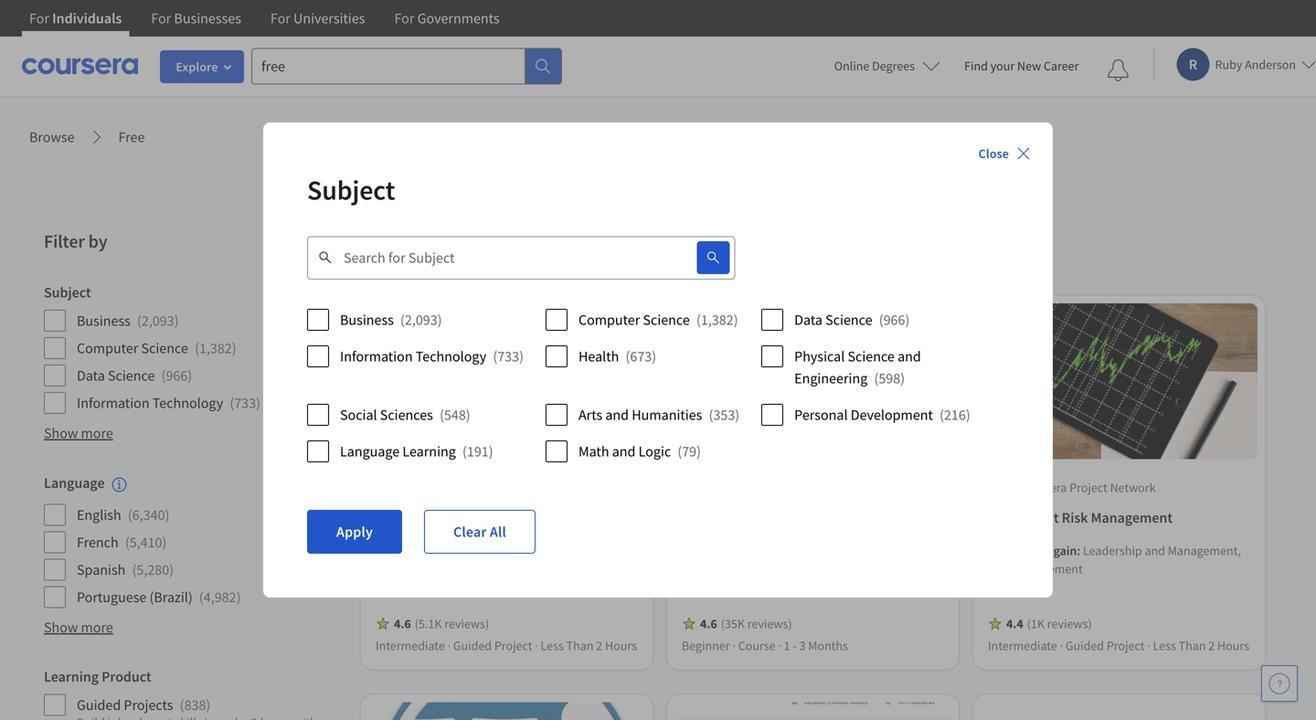Task type: vqa. For each thing, say whether or not it's contained in the screenshot.


Task type: describe. For each thing, give the bounding box(es) containing it.
1,382 inside 'subject' group
[[199, 339, 232, 357]]

(35k
[[721, 616, 745, 632]]

( 598 )
[[874, 369, 905, 388]]

966 inside 'subject' group
[[166, 367, 188, 385]]

( inside the learning product group
[[180, 696, 184, 714]]

management, inside data analysis, microsoft excel, data management, leadership and management
[[403, 561, 476, 577]]

investment risk management
[[988, 509, 1173, 527]]

less for introduction to microsoft excel
[[541, 637, 564, 654]]

show more for information technology ( 733 )
[[44, 424, 113, 442]]

math and logic ( 79 )
[[579, 442, 701, 461]]

career
[[1044, 58, 1079, 74]]

english
[[77, 506, 121, 524]]

4 · from the left
[[778, 637, 781, 654]]

product
[[102, 667, 151, 686]]

business ( 2,093 ) inside select subject options element
[[340, 311, 442, 329]]

for
[[497, 229, 528, 261]]

clear all button
[[424, 510, 536, 554]]

733 inside 'subject' group
[[234, 394, 256, 412]]

introduction to microsoft excel
[[376, 509, 566, 527]]

(brazil)
[[149, 588, 193, 606]]

gain for risk
[[1054, 542, 1077, 559]]

guided for risk
[[1066, 637, 1104, 654]]

individuals
[[52, 9, 122, 27]]

838
[[184, 696, 206, 714]]

personal
[[794, 406, 848, 424]]

logic
[[639, 442, 671, 461]]

filter
[[44, 230, 85, 253]]

find your new career link
[[955, 55, 1088, 78]]

: for to
[[465, 542, 468, 559]]

network
[[1110, 479, 1156, 496]]

apply button
[[307, 510, 402, 554]]

businesses
[[174, 9, 241, 27]]

) inside the learning product group
[[206, 696, 210, 714]]

(1k
[[1027, 616, 1045, 632]]

business inside select subject options element
[[340, 311, 394, 329]]

2 · from the left
[[535, 637, 538, 654]]

personal development ( 216 )
[[794, 406, 970, 424]]

governments
[[417, 9, 500, 27]]

subject group
[[44, 283, 343, 415]]

for governments
[[394, 9, 500, 27]]

for for businesses
[[151, 9, 171, 27]]

investment
[[988, 509, 1059, 527]]

and for leadership and management, risk management
[[1145, 542, 1165, 559]]

2 reviews) from the left
[[747, 616, 792, 632]]

3 · from the left
[[733, 637, 736, 654]]

-
[[793, 637, 797, 654]]

project for introduction to microsoft excel
[[494, 637, 532, 654]]

subject dialog
[[263, 122, 1053, 598]]

management, inside "leadership and management, risk management"
[[1168, 542, 1241, 559]]

computer science ( 1,382 ) inside 'subject' group
[[77, 339, 236, 357]]

skills for introduction to microsoft excel
[[376, 542, 405, 559]]

leadership and management, risk management
[[988, 542, 1241, 577]]

1 · from the left
[[447, 637, 451, 654]]

data science ( 966 ) inside select subject options element
[[794, 311, 910, 329]]

learning inside select subject options element
[[403, 442, 456, 461]]

language for language
[[44, 474, 105, 492]]

6,340
[[132, 506, 165, 524]]

excel
[[535, 509, 566, 527]]

than for introduction to microsoft excel
[[566, 637, 594, 654]]

find your new career
[[964, 58, 1079, 74]]

leadership inside "leadership and management, risk management"
[[1083, 542, 1142, 559]]

reviews) for investment
[[1047, 616, 1092, 632]]

learning product
[[44, 667, 151, 686]]

4,982
[[204, 588, 236, 606]]

humanities
[[632, 406, 702, 424]]

skills you'll gain : for introduction
[[376, 542, 471, 559]]

hours for introduction to microsoft excel
[[605, 637, 637, 654]]

risk inside "leadership and management, risk management"
[[988, 561, 1010, 577]]

learning product group
[[44, 667, 343, 720]]

gain for to
[[441, 542, 465, 559]]

computer science ( 1,382 ) inside select subject options element
[[579, 311, 738, 329]]

beginner
[[682, 637, 730, 654]]

7,825
[[354, 229, 413, 261]]

you'll for investment
[[1020, 542, 1051, 559]]

and inside data analysis, microsoft excel, data management, leadership and management
[[540, 561, 561, 577]]

more for portuguese (brazil) ( 4,982 )
[[81, 618, 113, 636]]

health ( 673 )
[[579, 347, 656, 366]]

language group
[[44, 473, 343, 609]]

data science ( 966 ) inside 'subject' group
[[77, 367, 192, 385]]

browse link
[[29, 126, 75, 148]]

leadership inside data analysis, microsoft excel, data management, leadership and management
[[479, 561, 538, 577]]

data inside 'subject' group
[[77, 367, 105, 385]]

191
[[467, 442, 489, 461]]

french
[[77, 533, 119, 551]]

5,280
[[137, 561, 169, 579]]

project for investment risk management
[[1107, 637, 1145, 654]]

course
[[738, 637, 776, 654]]

clear
[[453, 523, 487, 541]]

show more for portuguese (brazil) ( 4,982 )
[[44, 618, 113, 636]]

investment risk management link
[[988, 509, 1250, 527]]

microsoft for analysis,
[[547, 542, 597, 559]]

data analysis, microsoft excel, data management, leadership and management
[[376, 542, 634, 577]]

(5.1k
[[415, 616, 442, 632]]

physical science and engineering
[[794, 347, 921, 388]]

computer inside 'subject' group
[[77, 339, 138, 357]]

2,093 inside select subject options element
[[405, 311, 438, 329]]

learning inside group
[[44, 667, 99, 686]]

guided inside the learning product group
[[77, 696, 121, 714]]

technology inside 'subject' group
[[152, 394, 223, 412]]

information inside 'subject' group
[[77, 394, 150, 412]]

for businesses
[[151, 9, 241, 27]]

new
[[1017, 58, 1041, 74]]

79
[[682, 442, 697, 461]]

show for portuguese (brazil)
[[44, 618, 78, 636]]

french ( 5,410 )
[[77, 533, 167, 551]]

548
[[444, 406, 466, 424]]

math
[[579, 442, 609, 461]]

spanish
[[77, 561, 126, 579]]

data inside select subject options element
[[794, 311, 823, 329]]

project up investment risk management
[[1070, 479, 1108, 496]]

spanish ( 5,280 )
[[77, 561, 174, 579]]

2,093 inside 'subject' group
[[142, 312, 174, 330]]

4.6 for 4.6 (35k reviews)
[[700, 616, 717, 632]]

introduction
[[376, 509, 454, 527]]

analysis,
[[498, 542, 545, 559]]

portuguese (brazil) ( 4,982 )
[[77, 588, 241, 606]]

intermediate for introduction to microsoft excel
[[376, 637, 445, 654]]

portuguese
[[77, 588, 147, 606]]

guided for to
[[453, 637, 492, 654]]

close button
[[971, 137, 1038, 170]]

technology inside select subject options element
[[416, 347, 486, 366]]

search image
[[706, 250, 721, 265]]

business inside 'subject' group
[[77, 312, 131, 330]]

english ( 6,340 )
[[77, 506, 169, 524]]

microsoft for to
[[473, 509, 532, 527]]

3
[[799, 637, 806, 654]]

universities
[[293, 9, 365, 27]]

free
[[118, 128, 145, 146]]

sciences
[[380, 406, 433, 424]]

social sciences ( 548 )
[[340, 406, 470, 424]]



Task type: locate. For each thing, give the bounding box(es) containing it.
2 for introduction to microsoft excel
[[596, 637, 603, 654]]

intermediate · guided project · less than 2 hours for microsoft
[[376, 637, 637, 654]]

0 horizontal spatial management
[[564, 561, 634, 577]]

1 horizontal spatial computer
[[579, 311, 640, 329]]

management down excel,
[[564, 561, 634, 577]]

risk down coursera project network
[[1062, 509, 1088, 527]]

and down analysis,
[[540, 561, 561, 577]]

for for individuals
[[29, 9, 49, 27]]

management inside "leadership and management, risk management"
[[1013, 561, 1083, 577]]

1 horizontal spatial skills you'll gain :
[[988, 542, 1083, 559]]

1 vertical spatial leadership
[[479, 561, 538, 577]]

select subject options element
[[307, 302, 1009, 470]]

show more button down portuguese
[[44, 616, 113, 638]]

1 vertical spatial information
[[77, 394, 150, 412]]

2 gain from the left
[[1054, 542, 1077, 559]]

1 intermediate · guided project · less than 2 hours from the left
[[376, 637, 637, 654]]

0 vertical spatial subject
[[307, 173, 395, 207]]

show more up the english
[[44, 424, 113, 442]]

1 vertical spatial language
[[44, 474, 105, 492]]

Search by keyword search field
[[333, 236, 653, 280]]

1 horizontal spatial 2,093
[[405, 311, 438, 329]]

0 vertical spatial more
[[81, 424, 113, 442]]

more
[[81, 424, 113, 442], [81, 618, 113, 636]]

5,410
[[130, 533, 162, 551]]

subject for (
[[44, 283, 91, 302]]

filter by
[[44, 230, 107, 253]]

reviews) up "beginner · course · 1 - 3 months"
[[747, 616, 792, 632]]

1 horizontal spatial hours
[[1218, 637, 1250, 654]]

skills you'll gain : down introduction
[[376, 542, 471, 559]]

intermediate · guided project · less than 2 hours down 4.6 (5.1k reviews)
[[376, 637, 637, 654]]

0 horizontal spatial than
[[566, 637, 594, 654]]

3 reviews) from the left
[[1047, 616, 1092, 632]]

for for universities
[[270, 9, 291, 27]]

science
[[643, 311, 690, 329], [826, 311, 872, 329], [141, 339, 188, 357], [848, 347, 895, 366], [108, 367, 155, 385]]

guided down 4.6 (5.1k reviews)
[[453, 637, 492, 654]]

4.6 (5.1k reviews)
[[394, 616, 489, 632]]

4.6 up beginner on the right of the page
[[700, 616, 717, 632]]

0 horizontal spatial 2
[[596, 637, 603, 654]]

2 intermediate · guided project · less than 2 hours from the left
[[988, 637, 1250, 654]]

0 horizontal spatial information technology ( 733 )
[[77, 394, 260, 412]]

and down investment risk management link
[[1145, 542, 1165, 559]]

0 horizontal spatial computer science ( 1,382 )
[[77, 339, 236, 357]]

2 show more button from the top
[[44, 616, 113, 638]]

1 horizontal spatial computer science ( 1,382 )
[[579, 311, 738, 329]]

project down data analysis, microsoft excel, data management, leadership and management
[[494, 637, 532, 654]]

(
[[400, 311, 405, 329], [697, 311, 701, 329], [879, 311, 884, 329], [137, 312, 142, 330], [195, 339, 199, 357], [493, 347, 497, 366], [626, 347, 630, 366], [161, 367, 166, 385], [874, 369, 879, 388], [230, 394, 234, 412], [440, 406, 444, 424], [709, 406, 713, 424], [940, 406, 944, 424], [463, 442, 467, 461], [678, 442, 682, 461], [128, 506, 132, 524], [125, 533, 130, 551], [132, 561, 137, 579], [199, 588, 204, 606], [180, 696, 184, 714]]

more up the english
[[81, 424, 113, 442]]

1 horizontal spatial intermediate
[[988, 637, 1057, 654]]

1 vertical spatial information technology ( 733 )
[[77, 394, 260, 412]]

for left "governments"
[[394, 9, 414, 27]]

you'll for introduction
[[408, 542, 439, 559]]

data
[[794, 311, 823, 329], [77, 367, 105, 385], [471, 542, 495, 559], [376, 561, 400, 577]]

development
[[851, 406, 933, 424]]

: down investment risk management
[[1077, 542, 1081, 559]]

1 horizontal spatial skills
[[988, 542, 1018, 559]]

966 inside select subject options element
[[884, 311, 905, 329]]

2 2 from the left
[[1209, 637, 1215, 654]]

gain down the clear
[[441, 542, 465, 559]]

language learning ( 191 )
[[340, 442, 493, 461]]

1 intermediate from the left
[[376, 637, 445, 654]]

subject
[[307, 173, 395, 207], [44, 283, 91, 302]]

subject inside 'subject' group
[[44, 283, 91, 302]]

1 skills from the left
[[376, 542, 405, 559]]

2 hours from the left
[[1218, 637, 1250, 654]]

data science ( 966 )
[[794, 311, 910, 329], [77, 367, 192, 385]]

more for information technology ( 733 )
[[81, 424, 113, 442]]

business ( 2,093 )
[[340, 311, 442, 329], [77, 312, 179, 330]]

1 horizontal spatial intermediate · guided project · less than 2 hours
[[988, 637, 1250, 654]]

0 horizontal spatial 1,382
[[199, 339, 232, 357]]

you'll
[[408, 542, 439, 559], [1020, 542, 1051, 559]]

1
[[784, 637, 790, 654]]

0 vertical spatial information technology ( 733 )
[[340, 347, 524, 366]]

less for investment risk management
[[1153, 637, 1176, 654]]

1 reviews) from the left
[[444, 616, 489, 632]]

1 show more button from the top
[[44, 422, 113, 444]]

4.6 for 4.6 (5.1k reviews)
[[394, 616, 411, 632]]

0 horizontal spatial intermediate · guided project · less than 2 hours
[[376, 637, 637, 654]]

0 horizontal spatial learning
[[44, 667, 99, 686]]

2 you'll from the left
[[1020, 542, 1051, 559]]

0 vertical spatial show
[[44, 424, 78, 442]]

2 4.6 from the left
[[700, 616, 717, 632]]

guided down "4.4 (1k reviews)"
[[1066, 637, 1104, 654]]

reviews) right (5.1k
[[444, 616, 489, 632]]

1 vertical spatial more
[[81, 618, 113, 636]]

skills you'll gain : down the investment
[[988, 542, 1083, 559]]

0 horizontal spatial risk
[[988, 561, 1010, 577]]

1 skills you'll gain : from the left
[[376, 542, 471, 559]]

1 vertical spatial risk
[[988, 561, 1010, 577]]

1 vertical spatial data science ( 966 )
[[77, 367, 192, 385]]

and inside physical science and engineering
[[898, 347, 921, 366]]

1 more from the top
[[81, 424, 113, 442]]

7,825 results for "free"
[[354, 229, 600, 261]]

0 horizontal spatial 4.6
[[394, 616, 411, 632]]

and for math and logic ( 79 )
[[612, 442, 636, 461]]

0 vertical spatial 733
[[497, 347, 519, 366]]

by
[[88, 230, 107, 253]]

1 horizontal spatial reviews)
[[747, 616, 792, 632]]

business ( 2,093 ) down 7,825
[[340, 311, 442, 329]]

1 than from the left
[[566, 637, 594, 654]]

0 horizontal spatial 733
[[234, 394, 256, 412]]

0 horizontal spatial leadership
[[479, 561, 538, 577]]

0 vertical spatial leadership
[[1083, 542, 1142, 559]]

1,382 inside select subject options element
[[701, 311, 734, 329]]

1 vertical spatial 966
[[166, 367, 188, 385]]

projects
[[124, 696, 173, 714]]

2 horizontal spatial reviews)
[[1047, 616, 1092, 632]]

2 for investment risk management
[[1209, 637, 1215, 654]]

guided down learning product
[[77, 696, 121, 714]]

1 horizontal spatial 966
[[884, 311, 905, 329]]

learning left product
[[44, 667, 99, 686]]

0 vertical spatial 966
[[884, 311, 905, 329]]

4.6 left (5.1k
[[394, 616, 411, 632]]

966
[[884, 311, 905, 329], [166, 367, 188, 385]]

1 vertical spatial show more button
[[44, 616, 113, 638]]

language
[[340, 442, 400, 461], [44, 474, 105, 492]]

1 horizontal spatial 733
[[497, 347, 519, 366]]

intermediate down (5.1k
[[376, 637, 445, 654]]

4.6 (35k reviews)
[[700, 616, 792, 632]]

and up 598 on the right bottom
[[898, 347, 921, 366]]

0 horizontal spatial less
[[541, 637, 564, 654]]

business down by
[[77, 312, 131, 330]]

2 less from the left
[[1153, 637, 1176, 654]]

1 vertical spatial 733
[[234, 394, 256, 412]]

0 horizontal spatial hours
[[605, 637, 637, 654]]

leadership down investment risk management link
[[1083, 542, 1142, 559]]

physical
[[794, 347, 845, 366]]

1 horizontal spatial risk
[[1062, 509, 1088, 527]]

microsoft inside data analysis, microsoft excel, data management, leadership and management
[[547, 542, 597, 559]]

skills down the investment
[[988, 542, 1018, 559]]

and right math
[[612, 442, 636, 461]]

1 less from the left
[[541, 637, 564, 654]]

project
[[1070, 479, 1108, 496], [494, 637, 532, 654], [1107, 637, 1145, 654]]

for for governments
[[394, 9, 414, 27]]

your
[[991, 58, 1015, 74]]

0 horizontal spatial language
[[44, 474, 105, 492]]

2 show from the top
[[44, 618, 78, 636]]

skills you'll gain :
[[376, 542, 471, 559], [988, 542, 1083, 559]]

than
[[566, 637, 594, 654], [1179, 637, 1206, 654]]

1 horizontal spatial :
[[1077, 542, 1081, 559]]

1 horizontal spatial learning
[[403, 442, 456, 461]]

:
[[465, 542, 468, 559], [1077, 542, 1081, 559]]

1 horizontal spatial subject
[[307, 173, 395, 207]]

1 : from the left
[[465, 542, 468, 559]]

than for investment risk management
[[1179, 637, 1206, 654]]

intermediate
[[376, 637, 445, 654], [988, 637, 1057, 654]]

language for language learning ( 191 )
[[340, 442, 400, 461]]

0 vertical spatial data science ( 966 )
[[794, 311, 910, 329]]

4.4
[[1006, 616, 1023, 632]]

1 horizontal spatial data science ( 966 )
[[794, 311, 910, 329]]

learning down sciences
[[403, 442, 456, 461]]

risk down the investment
[[988, 561, 1010, 577]]

1 vertical spatial technology
[[152, 394, 223, 412]]

leadership down analysis,
[[479, 561, 538, 577]]

0 vertical spatial learning
[[403, 442, 456, 461]]

1 gain from the left
[[441, 542, 465, 559]]

introduction to microsoft excel link
[[376, 509, 638, 527]]

engineering
[[794, 369, 868, 388]]

banner navigation
[[15, 0, 514, 37]]

show more down portuguese
[[44, 618, 113, 636]]

0 horizontal spatial guided
[[77, 696, 121, 714]]

: down the clear
[[465, 542, 468, 559]]

1 for from the left
[[29, 9, 49, 27]]

reviews) right (1k
[[1047, 616, 1092, 632]]

1 vertical spatial show more
[[44, 618, 113, 636]]

2 horizontal spatial guided
[[1066, 637, 1104, 654]]

2,093
[[405, 311, 438, 329], [142, 312, 174, 330]]

show for information technology
[[44, 424, 78, 442]]

0 horizontal spatial subject
[[44, 283, 91, 302]]

2 skills you'll gain : from the left
[[988, 542, 1083, 559]]

1 horizontal spatial information
[[340, 347, 413, 366]]

353
[[713, 406, 735, 424]]

0 horizontal spatial reviews)
[[444, 616, 489, 632]]

0 horizontal spatial business ( 2,093 )
[[77, 312, 179, 330]]

1 show from the top
[[44, 424, 78, 442]]

1 horizontal spatial information technology ( 733 )
[[340, 347, 524, 366]]

help center image
[[1269, 673, 1291, 695]]

show up the english
[[44, 424, 78, 442]]

reviews) for introduction
[[444, 616, 489, 632]]

information technology ( 733 )
[[340, 347, 524, 366], [77, 394, 260, 412]]

you'll down the investment
[[1020, 542, 1051, 559]]

2 horizontal spatial management
[[1091, 509, 1173, 527]]

intermediate down 4.4
[[988, 637, 1057, 654]]

1 horizontal spatial less
[[1153, 637, 1176, 654]]

0 horizontal spatial intermediate
[[376, 637, 445, 654]]

guided projects ( 838 )
[[77, 696, 210, 714]]

technology
[[416, 347, 486, 366], [152, 394, 223, 412]]

information technology ( 733 ) inside 'subject' group
[[77, 394, 260, 412]]

1 vertical spatial subject
[[44, 283, 91, 302]]

1 2 from the left
[[596, 637, 603, 654]]

find
[[964, 58, 988, 74]]

"free"
[[533, 229, 600, 261]]

subject for computer science
[[307, 173, 395, 207]]

0 horizontal spatial microsoft
[[473, 509, 532, 527]]

browse
[[29, 128, 75, 146]]

1 4.6 from the left
[[394, 616, 411, 632]]

and right arts
[[605, 406, 629, 424]]

1 vertical spatial computer science ( 1,382 )
[[77, 339, 236, 357]]

2
[[596, 637, 603, 654], [1209, 637, 1215, 654]]

clear all
[[453, 523, 506, 541]]

show down portuguese
[[44, 618, 78, 636]]

language up the english
[[44, 474, 105, 492]]

less
[[541, 637, 564, 654], [1153, 637, 1176, 654]]

for left businesses
[[151, 9, 171, 27]]

1 hours from the left
[[605, 637, 637, 654]]

1 horizontal spatial business
[[340, 311, 394, 329]]

1 horizontal spatial gain
[[1054, 542, 1077, 559]]

health
[[579, 347, 619, 366]]

arts and humanities ( 353 )
[[579, 406, 740, 424]]

more down portuguese
[[81, 618, 113, 636]]

4.4 (1k reviews)
[[1006, 616, 1092, 632]]

0 vertical spatial risk
[[1062, 509, 1088, 527]]

2 : from the left
[[1077, 542, 1081, 559]]

1 horizontal spatial microsoft
[[547, 542, 597, 559]]

coursera
[[1019, 479, 1067, 496]]

1 vertical spatial management,
[[403, 561, 476, 577]]

0 horizontal spatial gain
[[441, 542, 465, 559]]

1 vertical spatial microsoft
[[547, 542, 597, 559]]

1 vertical spatial show
[[44, 618, 78, 636]]

1 horizontal spatial management,
[[1168, 542, 1241, 559]]

computer inside select subject options element
[[579, 311, 640, 329]]

1 vertical spatial computer
[[77, 339, 138, 357]]

None search field
[[251, 48, 562, 85]]

show more button up the english
[[44, 422, 113, 444]]

0 horizontal spatial skills
[[376, 542, 405, 559]]

1 horizontal spatial business ( 2,093 )
[[340, 311, 442, 329]]

information technology ( 733 ) inside select subject options element
[[340, 347, 524, 366]]

6 · from the left
[[1147, 637, 1151, 654]]

0 horizontal spatial data science ( 966 )
[[77, 367, 192, 385]]

project down "leadership and management, risk management"
[[1107, 637, 1145, 654]]

1 show more from the top
[[44, 424, 113, 442]]

1 horizontal spatial language
[[340, 442, 400, 461]]

show more button for portuguese
[[44, 616, 113, 638]]

1 horizontal spatial technology
[[416, 347, 486, 366]]

0 vertical spatial 1,382
[[701, 311, 734, 329]]

1 you'll from the left
[[408, 542, 439, 559]]

show more button for information
[[44, 422, 113, 444]]

0 vertical spatial show more
[[44, 424, 113, 442]]

for individuals
[[29, 9, 122, 27]]

0 vertical spatial computer science ( 1,382 )
[[579, 311, 738, 329]]

216
[[944, 406, 966, 424]]

show more button
[[44, 422, 113, 444], [44, 616, 113, 638]]

1 horizontal spatial than
[[1179, 637, 1206, 654]]

4 for from the left
[[394, 9, 414, 27]]

598
[[879, 369, 901, 388]]

social
[[340, 406, 377, 424]]

1 horizontal spatial 1,382
[[701, 311, 734, 329]]

1 horizontal spatial management
[[1013, 561, 1083, 577]]

skills you'll gain : for investment
[[988, 542, 1083, 559]]

: for risk
[[1077, 542, 1081, 559]]

2 show more from the top
[[44, 618, 113, 636]]

leadership
[[1083, 542, 1142, 559], [479, 561, 538, 577]]

learning
[[403, 442, 456, 461], [44, 667, 99, 686]]

management down the network
[[1091, 509, 1173, 527]]

excel,
[[599, 542, 629, 559]]

language inside 'group'
[[44, 474, 105, 492]]

months
[[808, 637, 848, 654]]

2 than from the left
[[1179, 637, 1206, 654]]

management inside data analysis, microsoft excel, data management, leadership and management
[[564, 561, 634, 577]]

science inside physical science and engineering
[[848, 347, 895, 366]]

subject down filter
[[44, 283, 91, 302]]

1 vertical spatial learning
[[44, 667, 99, 686]]

2 skills from the left
[[988, 542, 1018, 559]]

all
[[490, 523, 506, 541]]

0 vertical spatial show more button
[[44, 422, 113, 444]]

1 horizontal spatial 2
[[1209, 637, 1215, 654]]

to
[[457, 509, 470, 527]]

gain down investment risk management
[[1054, 542, 1077, 559]]

0 vertical spatial computer
[[579, 311, 640, 329]]

intermediate · guided project · less than 2 hours
[[376, 637, 637, 654], [988, 637, 1250, 654]]

and inside "leadership and management, risk management"
[[1145, 542, 1165, 559]]

0 horizontal spatial you'll
[[408, 542, 439, 559]]

for left the individuals
[[29, 9, 49, 27]]

2 more from the top
[[81, 618, 113, 636]]

1 horizontal spatial you'll
[[1020, 542, 1051, 559]]

2 intermediate from the left
[[988, 637, 1057, 654]]

0 horizontal spatial technology
[[152, 394, 223, 412]]

close
[[979, 145, 1009, 162]]

1,382
[[701, 311, 734, 329], [199, 339, 232, 357]]

0 vertical spatial language
[[340, 442, 400, 461]]

risk
[[1062, 509, 1088, 527], [988, 561, 1010, 577]]

2 for from the left
[[151, 9, 171, 27]]

intermediate · guided project · less than 2 hours down "4.4 (1k reviews)"
[[988, 637, 1250, 654]]

1 horizontal spatial leadership
[[1083, 542, 1142, 559]]

)
[[438, 311, 442, 329], [734, 311, 738, 329], [905, 311, 910, 329], [174, 312, 179, 330], [232, 339, 236, 357], [519, 347, 524, 366], [652, 347, 656, 366], [188, 367, 192, 385], [901, 369, 905, 388], [256, 394, 260, 412], [466, 406, 470, 424], [735, 406, 740, 424], [966, 406, 970, 424], [489, 442, 493, 461], [697, 442, 701, 461], [165, 506, 169, 524], [162, 533, 167, 551], [169, 561, 174, 579], [236, 588, 241, 606], [206, 696, 210, 714]]

·
[[447, 637, 451, 654], [535, 637, 538, 654], [733, 637, 736, 654], [778, 637, 781, 654], [1060, 637, 1063, 654], [1147, 637, 1151, 654]]

1 horizontal spatial guided
[[453, 637, 492, 654]]

673
[[630, 347, 652, 366]]

5 · from the left
[[1060, 637, 1063, 654]]

skills for investment risk management
[[988, 542, 1018, 559]]

language inside select subject options element
[[340, 442, 400, 461]]

hours for investment risk management
[[1218, 637, 1250, 654]]

show
[[44, 424, 78, 442], [44, 618, 78, 636]]

guided
[[453, 637, 492, 654], [1066, 637, 1104, 654], [77, 696, 121, 714]]

0 vertical spatial microsoft
[[473, 509, 532, 527]]

intermediate · guided project · less than 2 hours for management
[[988, 637, 1250, 654]]

3 for from the left
[[270, 9, 291, 27]]

computer science ( 1,382 )
[[579, 311, 738, 329], [77, 339, 236, 357]]

information inside select subject options element
[[340, 347, 413, 366]]

results
[[418, 229, 492, 261]]

language down social
[[340, 442, 400, 461]]

733 inside select subject options element
[[497, 347, 519, 366]]

subject up 7,825
[[307, 173, 395, 207]]

subject inside subject dialog
[[307, 173, 395, 207]]

business ( 2,093 ) down by
[[77, 312, 179, 330]]

business down 7,825
[[340, 311, 394, 329]]

for left universities
[[270, 9, 291, 27]]

and for arts and humanities ( 353 )
[[605, 406, 629, 424]]

management up "4.4 (1k reviews)"
[[1013, 561, 1083, 577]]

computer
[[579, 311, 640, 329], [77, 339, 138, 357]]

management
[[1091, 509, 1173, 527], [564, 561, 634, 577], [1013, 561, 1083, 577]]

skills down introduction
[[376, 542, 405, 559]]

business ( 2,093 ) inside 'subject' group
[[77, 312, 179, 330]]

intermediate for investment risk management
[[988, 637, 1057, 654]]

0 horizontal spatial 2,093
[[142, 312, 174, 330]]

you'll down introduction
[[408, 542, 439, 559]]

0 horizontal spatial 966
[[166, 367, 188, 385]]

show notifications image
[[1107, 59, 1129, 81]]

coursera project network
[[1019, 479, 1156, 496]]

arts
[[579, 406, 602, 424]]

coursera image
[[22, 51, 138, 81]]



